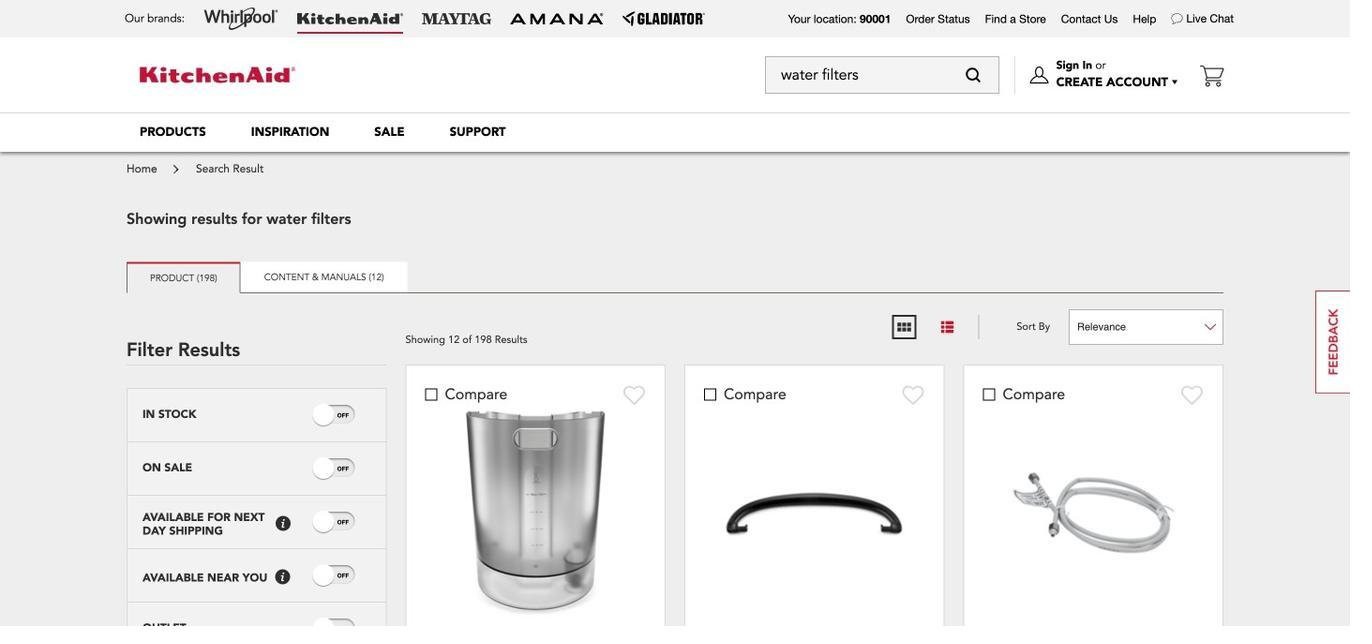 Task type: vqa. For each thing, say whether or not it's contained in the screenshot.
KitchenAid image
yes



Task type: describe. For each thing, give the bounding box(es) containing it.
handle for removable water tank (fits models kcm222/223) image
[[721, 487, 908, 540]]

1 vertical spatial kitchenaid image
[[140, 67, 295, 83]]

products element
[[140, 124, 206, 141]]

refrigerator water line installation kit image
[[1000, 460, 1187, 567]]

inspiration element
[[251, 124, 329, 141]]

add to wish list image for the handle for removable water tank (fits models kcm222/223) image
[[902, 384, 925, 405]]

whirlpool image
[[203, 8, 278, 30]]

sale element
[[374, 124, 405, 141]]

available for next day shipping filter is off switch
[[337, 517, 349, 527]]

product list view image
[[939, 319, 956, 336]]

available near you element
[[143, 572, 267, 585]]

tooltip for available near you element
[[275, 570, 290, 585]]

tooltip for available for next day shipping 'element'
[[276, 516, 291, 531]]

support element
[[450, 124, 506, 141]]

add to wish list image for refrigerator water line installation kit image
[[1181, 384, 1204, 405]]

on sale filter is off switch
[[337, 464, 349, 474]]



Task type: locate. For each thing, give the bounding box(es) containing it.
2 add to wish list image from the left
[[902, 384, 925, 405]]

1 tooltip from the top
[[276, 516, 291, 531]]

add to wish list image for 10-cup water tank (fits model kcm112) image
[[623, 384, 646, 405]]

amana image
[[510, 12, 604, 25]]

0 horizontal spatial add to wish list image
[[623, 384, 646, 405]]

3 add to wish list image from the left
[[1181, 384, 1204, 405]]

gladiator_grey image
[[623, 11, 705, 26]]

available near you filter is off switch
[[337, 571, 349, 581]]

2 horizontal spatial add to wish list image
[[1181, 384, 1204, 405]]

tab list
[[127, 262, 1223, 293]]

outlet filter is off switch
[[337, 624, 349, 626]]

0 horizontal spatial kitchenaid image
[[140, 67, 295, 83]]

2 tooltip from the top
[[275, 570, 290, 585]]

kitchenaid image
[[297, 13, 403, 24], [140, 67, 295, 83]]

1 horizontal spatial kitchenaid image
[[297, 13, 403, 24]]

0 vertical spatial kitchenaid image
[[297, 13, 403, 24]]

add to wish list image
[[623, 384, 646, 405], [902, 384, 925, 405], [1181, 384, 1204, 405]]

tooltip left available for next day shipping filter is off switch
[[276, 516, 291, 531]]

in stock filter is off switch
[[337, 411, 349, 420]]

0 vertical spatial tooltip
[[276, 516, 291, 531]]

available for next day shipping element
[[143, 512, 268, 539]]

1 vertical spatial tooltip
[[275, 570, 290, 585]]

maytag image
[[422, 13, 491, 24]]

menu
[[117, 113, 1233, 152]]

tooltip left available near you filter is off switch on the left bottom of the page
[[275, 570, 290, 585]]

1 horizontal spatial add to wish list image
[[902, 384, 925, 405]]

10-cup water tank (fits model kcm112) image
[[460, 405, 611, 621]]

1 add to wish list image from the left
[[623, 384, 646, 405]]

Search search field
[[765, 56, 999, 94]]

tooltip
[[276, 516, 291, 531], [275, 570, 290, 585]]



